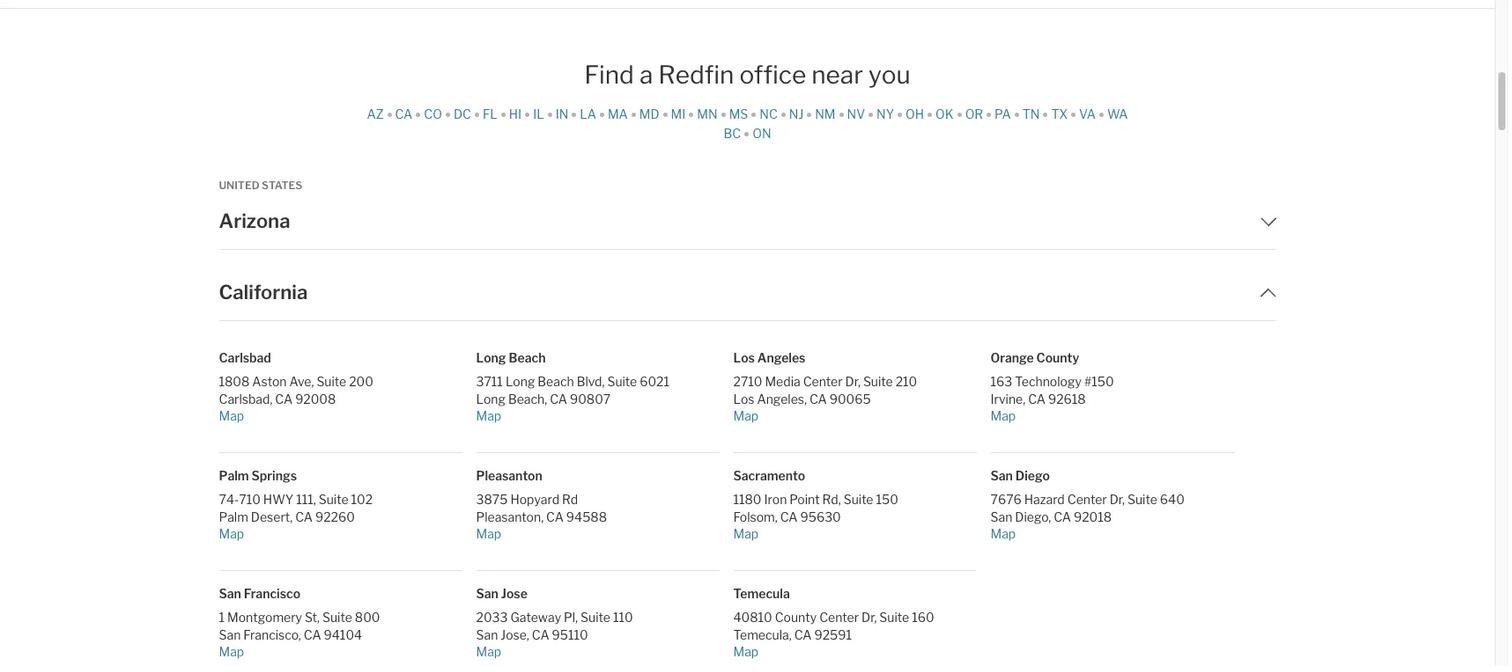 Task type: describe. For each thing, give the bounding box(es) containing it.
74-
[[219, 493, 239, 508]]

carlsbad,
[[219, 392, 273, 407]]

mn
[[697, 106, 718, 121]]

fl link
[[483, 106, 502, 121]]

ca right az link
[[395, 106, 413, 121]]

map link for pleasanton, ca 94588
[[476, 526, 719, 543]]

united states
[[219, 178, 302, 192]]

az
[[367, 106, 384, 121]]

92008
[[295, 392, 336, 407]]

francisco
[[244, 587, 301, 602]]

95630
[[800, 510, 841, 525]]

ca link
[[395, 106, 417, 121]]

suite for 2710 media center dr, suite 210
[[863, 375, 893, 390]]

dc
[[454, 106, 471, 121]]

map inside 1180 iron point rd, suite 150 folsom, ca 95630 map
[[733, 527, 759, 542]]

dr, for los angeles, ca 90065
[[845, 375, 861, 390]]

near
[[812, 60, 863, 90]]

hazard
[[1024, 493, 1065, 508]]

orange
[[991, 351, 1034, 366]]

san diego
[[991, 469, 1050, 484]]

map inside the 3875 hopyard rd pleasanton, ca 94588 map
[[476, 527, 501, 542]]

il link
[[533, 106, 549, 121]]

rd
[[562, 493, 578, 508]]

map link for long beach, ca 90807
[[476, 408, 719, 425]]

va link
[[1079, 106, 1100, 121]]

nc link
[[760, 106, 782, 121]]

jose,
[[501, 628, 529, 643]]

tx link
[[1051, 106, 1072, 121]]

diego
[[1016, 469, 1050, 484]]

nj
[[789, 106, 804, 121]]

94104
[[324, 628, 362, 643]]

san up 2033
[[476, 587, 499, 602]]

county for orange
[[1037, 351, 1079, 366]]

blvd,
[[577, 375, 605, 390]]

tx
[[1051, 106, 1068, 121]]

center for hazard
[[1068, 493, 1107, 508]]

111,
[[296, 493, 316, 508]]

92260
[[315, 510, 355, 525]]

1808 aston ave, suite 200 carlsbad, ca 92008 map
[[219, 375, 373, 424]]

ma link
[[608, 106, 632, 121]]

los angeles
[[733, 351, 806, 366]]

dc link
[[454, 106, 476, 121]]

200
[[349, 375, 373, 390]]

ca inside 163 technology #150 irvine, ca 92618 map
[[1028, 392, 1046, 407]]

suite inside 1808 aston ave, suite 200 carlsbad, ca 92008 map
[[317, 375, 346, 390]]

san inside '7676 hazard center dr, suite 640 san diego, ca 92018 map'
[[991, 510, 1013, 525]]

ms
[[729, 106, 748, 121]]

ave,
[[289, 375, 314, 390]]

nj link
[[789, 106, 808, 121]]

find
[[584, 60, 634, 90]]

arizona
[[219, 210, 290, 233]]

92618
[[1048, 392, 1086, 407]]

pa
[[995, 106, 1011, 121]]

va
[[1079, 106, 1096, 121]]

map link for san francisco, ca 94104
[[219, 644, 462, 661]]

710
[[239, 493, 261, 508]]

210
[[896, 375, 917, 390]]

ca inside '7676 hazard center dr, suite 640 san diego, ca 92018 map'
[[1054, 510, 1071, 525]]

#150
[[1084, 375, 1114, 390]]

point
[[790, 493, 820, 508]]

in
[[556, 106, 569, 121]]

wa link
[[1107, 106, 1128, 121]]

technology
[[1015, 375, 1082, 390]]

6021
[[640, 375, 670, 390]]

suite for 7676 hazard center dr, suite 640
[[1128, 493, 1157, 508]]

800
[[355, 611, 380, 626]]

suite inside 1 montgomery st, suite 800 san francisco, ca 94104 map
[[322, 611, 352, 626]]

0 vertical spatial long
[[476, 351, 506, 366]]

md
[[639, 106, 660, 121]]

40810
[[733, 611, 772, 626]]

il
[[533, 106, 544, 121]]

74-710 hwy 111, suite 102 palm desert, ca 92260 map
[[219, 493, 373, 542]]

fl
[[483, 106, 498, 121]]

ca inside the 3875 hopyard rd pleasanton, ca 94588 map
[[546, 510, 564, 525]]

on link
[[753, 126, 771, 141]]

ok link
[[936, 106, 958, 121]]

desert,
[[251, 510, 293, 525]]

map link for palm desert, ca 92260
[[219, 526, 462, 543]]

in link
[[556, 106, 573, 121]]

ca inside the 40810 county center dr, suite 160 temecula, ca 92591 map
[[794, 628, 812, 643]]

springs
[[252, 469, 297, 484]]

160
[[912, 611, 934, 626]]

san inside 1 montgomery st, suite 800 san francisco, ca 94104 map
[[219, 628, 241, 643]]

nv link
[[847, 106, 870, 121]]

on
[[753, 126, 771, 141]]

0 vertical spatial beach
[[509, 351, 546, 366]]

states
[[262, 178, 302, 192]]

1
[[219, 611, 225, 626]]

94588
[[566, 510, 607, 525]]

francisco,
[[243, 628, 301, 643]]

temecula,
[[733, 628, 792, 643]]

ms link
[[729, 106, 753, 121]]

3711 long beach blvd, suite 6021 long beach, ca 90807 map
[[476, 375, 670, 424]]

2033
[[476, 611, 508, 626]]

pl,
[[564, 611, 578, 626]]

sacramento
[[733, 469, 805, 484]]

163
[[991, 375, 1012, 390]]

office
[[740, 60, 806, 90]]

map inside 2033 gateway pl, suite 110 san jose, ca 95110 map
[[476, 645, 501, 660]]

palm springs
[[219, 469, 297, 484]]

ca inside 74-710 hwy 111, suite 102 palm desert, ca 92260 map
[[295, 510, 313, 525]]

county for 40810
[[775, 611, 817, 626]]



Task type: locate. For each thing, give the bounding box(es) containing it.
suite
[[317, 375, 346, 390], [607, 375, 637, 390], [863, 375, 893, 390], [319, 493, 348, 508], [844, 493, 874, 508], [1128, 493, 1157, 508], [322, 611, 352, 626], [581, 611, 610, 626], [880, 611, 909, 626]]

map inside 1 montgomery st, suite 800 san francisco, ca 94104 map
[[219, 645, 244, 660]]

suite inside the 40810 county center dr, suite 160 temecula, ca 92591 map
[[880, 611, 909, 626]]

palm up "74-"
[[219, 469, 249, 484]]

2710
[[733, 375, 762, 390]]

1 palm from the top
[[219, 469, 249, 484]]

110
[[613, 611, 633, 626]]

map link down '95630'
[[733, 526, 977, 543]]

1 montgomery st, suite 800 san francisco, ca 94104 map
[[219, 611, 380, 660]]

suite for 40810 county center dr, suite 160
[[880, 611, 909, 626]]

center for media
[[803, 375, 843, 390]]

county up "temecula,"
[[775, 611, 817, 626]]

los down 2710
[[733, 392, 755, 407]]

dr, inside 2710 media center dr, suite 210 los angeles, ca 90065 map
[[845, 375, 861, 390]]

90807
[[570, 392, 611, 407]]

mi link
[[671, 106, 690, 121]]

1 horizontal spatial dr,
[[862, 611, 877, 626]]

bc link
[[724, 126, 745, 141]]

ca down aston
[[275, 392, 293, 407]]

map link for san diego, ca 92018
[[991, 526, 1234, 543]]

center up 92018
[[1068, 493, 1107, 508]]

map down folsom,
[[733, 527, 759, 542]]

ca down gateway
[[532, 628, 549, 643]]

san jose
[[476, 587, 528, 602]]

county up technology
[[1037, 351, 1079, 366]]

map down 7676
[[991, 527, 1016, 542]]

beach,
[[508, 392, 547, 407]]

map link down 92260
[[219, 526, 462, 543]]

2 vertical spatial dr,
[[862, 611, 877, 626]]

map link down 92008
[[219, 408, 462, 425]]

pleasanton,
[[476, 510, 544, 525]]

dr, up 92018
[[1110, 493, 1125, 508]]

center for county
[[819, 611, 859, 626]]

san francisco
[[219, 587, 301, 602]]

0 vertical spatial los
[[733, 351, 755, 366]]

ca down rd
[[546, 510, 564, 525]]

2710 media center dr, suite 210 los angeles, ca 90065 map
[[733, 375, 917, 424]]

folsom,
[[733, 510, 778, 525]]

ca right beach,
[[550, 392, 567, 407]]

mi
[[671, 106, 686, 121]]

map inside 1808 aston ave, suite 200 carlsbad, ca 92008 map
[[219, 409, 244, 424]]

map link for los angeles, ca 90065
[[733, 408, 977, 425]]

map down "temecula,"
[[733, 645, 759, 660]]

102
[[351, 493, 373, 508]]

center up the 92591
[[819, 611, 859, 626]]

bc
[[724, 126, 741, 141]]

1 vertical spatial beach
[[538, 375, 574, 390]]

3875 hopyard rd pleasanton, ca 94588 map
[[476, 493, 607, 542]]

center inside the 40810 county center dr, suite 160 temecula, ca 92591 map
[[819, 611, 859, 626]]

2 los from the top
[[733, 392, 755, 407]]

map inside 74-710 hwy 111, suite 102 palm desert, ca 92260 map
[[219, 527, 244, 542]]

suite for 3711 long beach blvd, suite 6021
[[607, 375, 637, 390]]

long up beach,
[[506, 375, 535, 390]]

suite inside 2033 gateway pl, suite 110 san jose, ca 95110 map
[[581, 611, 610, 626]]

redfin
[[658, 60, 734, 90]]

san inside 2033 gateway pl, suite 110 san jose, ca 95110 map
[[476, 628, 498, 643]]

mn link
[[697, 106, 722, 121]]

dr, for temecula, ca 92591
[[862, 611, 877, 626]]

suite inside 1180 iron point rd, suite 150 folsom, ca 95630 map
[[844, 493, 874, 508]]

center
[[803, 375, 843, 390], [1068, 493, 1107, 508], [819, 611, 859, 626]]

long
[[476, 351, 506, 366], [506, 375, 535, 390], [476, 392, 506, 407]]

7676
[[991, 493, 1022, 508]]

163 technology #150 irvine, ca 92618 map
[[991, 375, 1114, 424]]

gateway
[[511, 611, 561, 626]]

palm down "74-"
[[219, 510, 248, 525]]

pa link
[[995, 106, 1016, 121]]

suite left '160'
[[880, 611, 909, 626]]

suite right pl,
[[581, 611, 610, 626]]

suite inside '7676 hazard center dr, suite 640 san diego, ca 92018 map'
[[1128, 493, 1157, 508]]

suite up 92260
[[319, 493, 348, 508]]

map down pleasanton,
[[476, 527, 501, 542]]

center inside 2710 media center dr, suite 210 los angeles, ca 90065 map
[[803, 375, 843, 390]]

beach inside 3711 long beach blvd, suite 6021 long beach, ca 90807 map
[[538, 375, 574, 390]]

dr,
[[845, 375, 861, 390], [1110, 493, 1125, 508], [862, 611, 877, 626]]

1 vertical spatial county
[[775, 611, 817, 626]]

co
[[424, 106, 442, 121]]

map down 3711
[[476, 409, 501, 424]]

map link for temecula, ca 92591
[[733, 644, 977, 661]]

1 horizontal spatial county
[[1037, 351, 1079, 366]]

1 los from the top
[[733, 351, 755, 366]]

pleasanton
[[476, 469, 542, 484]]

map link for carlsbad, ca 92008
[[219, 408, 462, 425]]

dr, left '160'
[[862, 611, 877, 626]]

ca down st,
[[304, 628, 321, 643]]

media
[[765, 375, 801, 390]]

map link down 95110
[[476, 644, 719, 661]]

montgomery
[[227, 611, 302, 626]]

rd,
[[823, 493, 841, 508]]

0 vertical spatial center
[[803, 375, 843, 390]]

los
[[733, 351, 755, 366], [733, 392, 755, 407]]

los inside 2710 media center dr, suite 210 los angeles, ca 90065 map
[[733, 392, 755, 407]]

suite inside 74-710 hwy 111, suite 102 palm desert, ca 92260 map
[[319, 493, 348, 508]]

suite up 94104 on the bottom left
[[322, 611, 352, 626]]

center up 90065
[[803, 375, 843, 390]]

2033 gateway pl, suite 110 san jose, ca 95110 map
[[476, 611, 633, 660]]

ca inside 3711 long beach blvd, suite 6021 long beach, ca 90807 map
[[550, 392, 567, 407]]

map inside 163 technology #150 irvine, ca 92618 map
[[991, 409, 1016, 424]]

county inside the 40810 county center dr, suite 160 temecula, ca 92591 map
[[775, 611, 817, 626]]

map link for folsom, ca 95630
[[733, 526, 977, 543]]

150
[[876, 493, 898, 508]]

0 horizontal spatial county
[[775, 611, 817, 626]]

ca left the 92591
[[794, 628, 812, 643]]

map link down 92018
[[991, 526, 1234, 543]]

95110
[[552, 628, 588, 643]]

map down 'jose,' at the left bottom
[[476, 645, 501, 660]]

map inside '7676 hazard center dr, suite 640 san diego, ca 92018 map'
[[991, 527, 1016, 542]]

ca inside 1180 iron point rd, suite 150 folsom, ca 95630 map
[[780, 510, 798, 525]]

ca down 111,
[[295, 510, 313, 525]]

hopyard
[[510, 493, 560, 508]]

nc
[[760, 106, 778, 121]]

long down 3711
[[476, 392, 506, 407]]

san down 7676
[[991, 510, 1013, 525]]

1 vertical spatial dr,
[[1110, 493, 1125, 508]]

dr, up 90065
[[845, 375, 861, 390]]

ca inside 2033 gateway pl, suite 110 san jose, ca 95110 map
[[532, 628, 549, 643]]

tn link
[[1023, 106, 1044, 121]]

0 vertical spatial county
[[1037, 351, 1079, 366]]

you
[[869, 60, 911, 90]]

1 vertical spatial palm
[[219, 510, 248, 525]]

san up 1
[[219, 587, 241, 602]]

nv
[[847, 106, 865, 121]]

nm
[[815, 106, 836, 121]]

2 vertical spatial center
[[819, 611, 859, 626]]

map down irvine,
[[991, 409, 1016, 424]]

carlsbad
[[219, 351, 271, 366]]

ca down technology
[[1028, 392, 1046, 407]]

ny
[[877, 106, 894, 121]]

suite inside 2710 media center dr, suite 210 los angeles, ca 90065 map
[[863, 375, 893, 390]]

map inside 2710 media center dr, suite 210 los angeles, ca 90065 map
[[733, 409, 759, 424]]

map down the carlsbad,
[[219, 409, 244, 424]]

map inside the 40810 county center dr, suite 160 temecula, ca 92591 map
[[733, 645, 759, 660]]

long beach
[[476, 351, 546, 366]]

dr, for san diego, ca 92018
[[1110, 493, 1125, 508]]

1 vertical spatial long
[[506, 375, 535, 390]]

hi
[[509, 106, 522, 121]]

suite for 74-710 hwy 111, suite 102
[[319, 493, 348, 508]]

1 vertical spatial center
[[1068, 493, 1107, 508]]

long up 3711
[[476, 351, 506, 366]]

co link
[[424, 106, 447, 121]]

california
[[219, 281, 308, 304]]

united
[[219, 178, 259, 192]]

2 palm from the top
[[219, 510, 248, 525]]

map link for irvine, ca 92618
[[991, 408, 1234, 425]]

map link
[[219, 408, 462, 425], [476, 408, 719, 425], [733, 408, 977, 425], [991, 408, 1234, 425], [219, 526, 462, 543], [476, 526, 719, 543], [733, 526, 977, 543], [991, 526, 1234, 543], [219, 644, 462, 661], [476, 644, 719, 661], [733, 644, 977, 661]]

san down 2033
[[476, 628, 498, 643]]

a
[[640, 60, 653, 90]]

los up 2710
[[733, 351, 755, 366]]

suite left 210
[[863, 375, 893, 390]]

3875
[[476, 493, 508, 508]]

1 vertical spatial los
[[733, 392, 755, 407]]

92591
[[814, 628, 852, 643]]

suite for 1180 iron point rd, suite 150
[[844, 493, 874, 508]]

map link down 90807
[[476, 408, 719, 425]]

0 horizontal spatial dr,
[[845, 375, 861, 390]]

map link down 94588
[[476, 526, 719, 543]]

angeles
[[758, 351, 806, 366]]

map link down the 92591
[[733, 644, 977, 661]]

angeles,
[[757, 392, 807, 407]]

san
[[991, 469, 1013, 484], [991, 510, 1013, 525], [219, 587, 241, 602], [476, 587, 499, 602], [219, 628, 241, 643], [476, 628, 498, 643]]

map link down 90065
[[733, 408, 977, 425]]

dr, inside '7676 hazard center dr, suite 640 san diego, ca 92018 map'
[[1110, 493, 1125, 508]]

suite left the 640
[[1128, 493, 1157, 508]]

ca inside 2710 media center dr, suite 210 los angeles, ca 90065 map
[[810, 392, 827, 407]]

find a redfin office near you
[[584, 60, 911, 90]]

center inside '7676 hazard center dr, suite 640 san diego, ca 92018 map'
[[1068, 493, 1107, 508]]

0 vertical spatial dr,
[[845, 375, 861, 390]]

90065
[[830, 392, 871, 407]]

map down 1
[[219, 645, 244, 660]]

suite inside 3711 long beach blvd, suite 6021 long beach, ca 90807 map
[[607, 375, 637, 390]]

ca inside 1808 aston ave, suite 200 carlsbad, ca 92008 map
[[275, 392, 293, 407]]

oh
[[906, 106, 924, 121]]

2 vertical spatial long
[[476, 392, 506, 407]]

map inside 3711 long beach blvd, suite 6021 long beach, ca 90807 map
[[476, 409, 501, 424]]

dr, inside the 40810 county center dr, suite 160 temecula, ca 92591 map
[[862, 611, 877, 626]]

ma
[[608, 106, 628, 121]]

map link for san jose, ca 95110
[[476, 644, 719, 661]]

san up 7676
[[991, 469, 1013, 484]]

3711
[[476, 375, 503, 390]]

map down "74-"
[[219, 527, 244, 542]]

map link down #150
[[991, 408, 1234, 425]]

palm inside 74-710 hwy 111, suite 102 palm desert, ca 92260 map
[[219, 510, 248, 525]]

or
[[965, 106, 983, 121]]

ca left 90065
[[810, 392, 827, 407]]

orange county
[[991, 351, 1079, 366]]

1180
[[733, 493, 762, 508]]

0 vertical spatial palm
[[219, 469, 249, 484]]

az link
[[367, 106, 388, 121]]

st,
[[305, 611, 320, 626]]

ca down iron
[[780, 510, 798, 525]]

ca down hazard
[[1054, 510, 1071, 525]]

map link down 94104 on the bottom left
[[219, 644, 462, 661]]

ca inside 1 montgomery st, suite 800 san francisco, ca 94104 map
[[304, 628, 321, 643]]

map down 2710
[[733, 409, 759, 424]]

wa
[[1107, 106, 1128, 121]]

suite up 92008
[[317, 375, 346, 390]]

san down 1
[[219, 628, 241, 643]]

suite right blvd,
[[607, 375, 637, 390]]

2 horizontal spatial dr,
[[1110, 493, 1125, 508]]

suite right rd,
[[844, 493, 874, 508]]

1808
[[219, 375, 250, 390]]



Task type: vqa. For each thing, say whether or not it's contained in the screenshot.
5% ($15,000 - $17,500)
no



